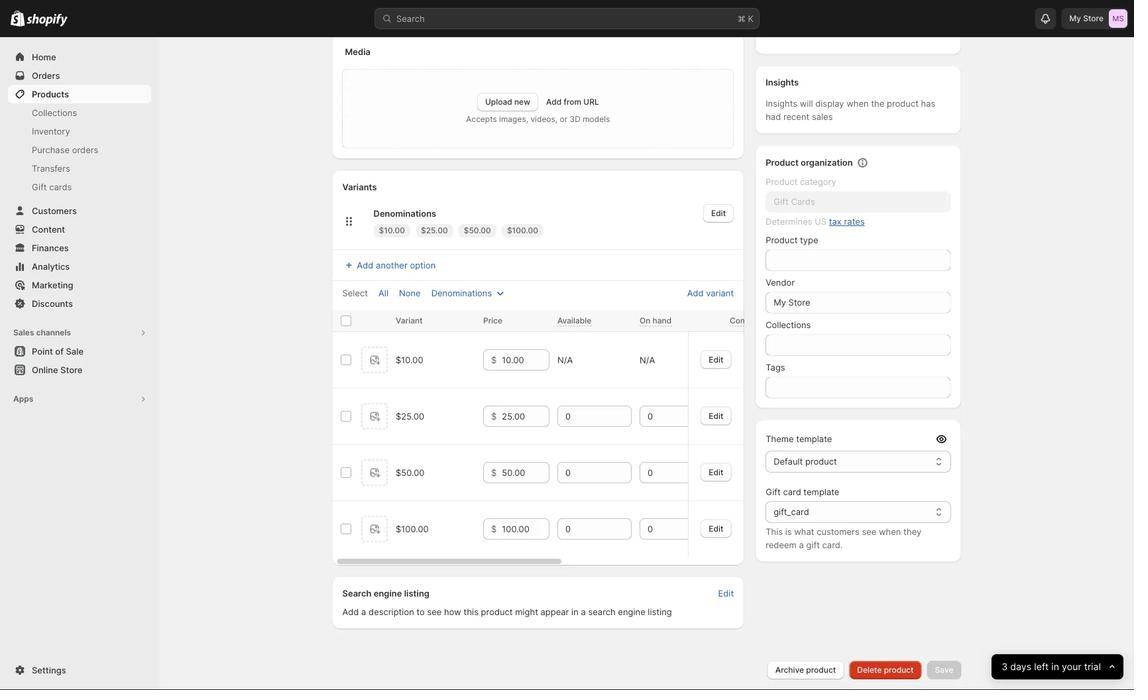 Task type: vqa. For each thing, say whether or not it's contained in the screenshot.
Customers 'LINK'
yes



Task type: locate. For each thing, give the bounding box(es) containing it.
options element for $25.00 $ text box
[[396, 411, 424, 421]]

$ text field
[[502, 406, 550, 427], [502, 462, 550, 484], [502, 519, 550, 540]]

denominations
[[374, 208, 437, 219], [432, 288, 492, 298]]

1 vertical spatial listing
[[648, 607, 672, 617]]

add for add a description to see how this product might appear in a search engine listing
[[343, 607, 359, 617]]

finances
[[32, 243, 69, 253]]

template up default product
[[797, 434, 833, 444]]

how
[[444, 607, 462, 617]]

1 n/a from the left
[[557, 355, 573, 365]]

4 edit link from the top
[[701, 519, 732, 538]]

edit link for $50.00
[[701, 463, 732, 482]]

product down the theme template
[[806, 457, 838, 467]]

option
[[410, 260, 436, 270]]

1 horizontal spatial see
[[862, 527, 877, 537]]

1 horizontal spatial in
[[1052, 662, 1060, 673]]

add down 'search engine listing'
[[343, 607, 359, 617]]

0 vertical spatial template
[[797, 434, 833, 444]]

in inside 3 days left in your trial dropdown button
[[1052, 662, 1060, 673]]

add
[[547, 97, 562, 107], [357, 260, 374, 270], [688, 288, 704, 298], [343, 607, 359, 617]]

collections
[[32, 107, 77, 118], [766, 320, 811, 330]]

add left from
[[547, 97, 562, 107]]

product right delete
[[885, 666, 914, 675]]

$10.00 up another
[[379, 226, 405, 235]]

archive
[[776, 666, 805, 675]]

product right archive
[[807, 666, 837, 675]]

edit button
[[704, 204, 734, 223]]

product right the
[[887, 98, 919, 109]]

n/a right $ text field on the bottom of page
[[557, 355, 573, 365]]

0 vertical spatial collections
[[32, 107, 77, 118]]

engine
[[374, 588, 402, 599], [618, 607, 646, 617]]

store inside "link"
[[60, 365, 83, 375]]

1 $ from the top
[[491, 355, 497, 365]]

1 options element from the top
[[396, 355, 423, 365]]

$
[[491, 355, 497, 365], [491, 411, 497, 421], [491, 468, 497, 478], [491, 524, 497, 534]]

add for add another option
[[357, 260, 374, 270]]

settings link
[[8, 661, 151, 680]]

3 $ text field from the top
[[502, 519, 550, 540]]

collections up the inventory
[[32, 107, 77, 118]]

0 horizontal spatial n/a
[[557, 355, 573, 365]]

insights
[[766, 77, 799, 88], [766, 98, 798, 109]]

shopify image
[[27, 14, 68, 27]]

template
[[797, 434, 833, 444], [804, 487, 840, 497]]

template right card
[[804, 487, 840, 497]]

see inside this is what customers see when they redeem a gift card.
[[862, 527, 877, 537]]

0 vertical spatial engine
[[374, 588, 402, 599]]

$ text field
[[502, 350, 550, 371]]

engine right search
[[618, 607, 646, 617]]

store right my
[[1084, 14, 1104, 23]]

when left they
[[879, 527, 902, 537]]

customers
[[817, 527, 860, 537]]

edit link
[[701, 350, 732, 369], [701, 407, 732, 425], [701, 463, 732, 482], [701, 519, 732, 538]]

1 vertical spatial $ text field
[[502, 462, 550, 484]]

url
[[584, 97, 599, 107]]

denominations button
[[424, 284, 515, 302]]

upload
[[485, 97, 513, 107]]

None number field
[[557, 406, 612, 427], [640, 406, 694, 427], [557, 462, 612, 484], [640, 462, 694, 484], [557, 519, 612, 540], [640, 519, 694, 540], [557, 406, 612, 427], [640, 406, 694, 427], [557, 462, 612, 484], [640, 462, 694, 484], [557, 519, 612, 540], [640, 519, 694, 540]]

1 vertical spatial store
[[60, 365, 83, 375]]

0 vertical spatial $10.00
[[379, 226, 405, 235]]

options element containing $50.00
[[396, 468, 424, 478]]

3d
[[570, 114, 581, 124]]

1 horizontal spatial listing
[[648, 607, 672, 617]]

store for my store
[[1084, 14, 1104, 23]]

to
[[417, 607, 425, 617]]

0 horizontal spatial store
[[60, 365, 83, 375]]

0 horizontal spatial in
[[572, 607, 579, 617]]

products link
[[8, 85, 151, 103]]

0 vertical spatial gift
[[32, 182, 47, 192]]

1 vertical spatial search
[[343, 588, 372, 599]]

4 $ from the top
[[491, 524, 497, 534]]

2 $ text field from the top
[[502, 462, 550, 484]]

1 $ text field from the top
[[502, 406, 550, 427]]

accepts images, videos, or 3d models
[[466, 114, 610, 124]]

had
[[766, 112, 781, 122]]

1 horizontal spatial n/a
[[640, 355, 655, 365]]

2 horizontal spatial a
[[800, 540, 804, 551]]

a left description
[[362, 607, 366, 617]]

see right customers
[[862, 527, 877, 537]]

1 vertical spatial denominations
[[432, 288, 492, 298]]

gift for gift cards
[[32, 182, 47, 192]]

determines
[[766, 217, 813, 227]]

2 vertical spatial product
[[766, 235, 798, 245]]

product type
[[766, 235, 819, 245]]

options element containing $25.00
[[396, 411, 424, 421]]

0 vertical spatial $50.00
[[464, 226, 491, 235]]

category
[[801, 177, 837, 187]]

a left search
[[581, 607, 586, 617]]

0 vertical spatial when
[[847, 98, 869, 109]]

inventory link
[[8, 122, 151, 141]]

add inside button
[[688, 288, 704, 298]]

edit inside button
[[719, 588, 734, 599]]

1 horizontal spatial gift
[[766, 487, 781, 497]]

0 vertical spatial $100.00
[[507, 226, 539, 235]]

point of sale
[[32, 346, 84, 356]]

0 vertical spatial search
[[397, 13, 425, 24]]

add left another
[[357, 260, 374, 270]]

2 insights from the top
[[766, 98, 798, 109]]

in right appear
[[572, 607, 579, 617]]

1 product from the top
[[766, 158, 799, 168]]

1 edit link from the top
[[701, 350, 732, 369]]

orders
[[72, 145, 98, 155]]

0 horizontal spatial when
[[847, 98, 869, 109]]

gift for gift card template
[[766, 487, 781, 497]]

gift left "cards"
[[32, 182, 47, 192]]

0 vertical spatial product
[[766, 158, 799, 168]]

0 vertical spatial insights
[[766, 77, 799, 88]]

1 horizontal spatial store
[[1084, 14, 1104, 23]]

home link
[[8, 48, 151, 66]]

product
[[766, 158, 799, 168], [766, 177, 798, 187], [766, 235, 798, 245]]

options element for $ text field on the bottom of page
[[396, 355, 423, 365]]

product inside button
[[885, 666, 914, 675]]

⌘
[[738, 13, 746, 24]]

0 horizontal spatial search
[[343, 588, 372, 599]]

the
[[872, 98, 885, 109]]

0 horizontal spatial $50.00
[[396, 468, 424, 478]]

from
[[564, 97, 582, 107]]

$ for $100.00
[[491, 524, 497, 534]]

2 vertical spatial $ text field
[[502, 519, 550, 540]]

0 horizontal spatial gift
[[32, 182, 47, 192]]

1 insights from the top
[[766, 77, 799, 88]]

0 horizontal spatial engine
[[374, 588, 402, 599]]

organization
[[801, 158, 853, 168]]

2 $ from the top
[[491, 411, 497, 421]]

in right the left
[[1052, 662, 1060, 673]]

edit
[[712, 209, 726, 218], [709, 355, 724, 364], [709, 411, 724, 421], [709, 467, 724, 477], [709, 524, 724, 533], [719, 588, 734, 599]]

3 $ from the top
[[491, 468, 497, 478]]

gift left card
[[766, 487, 781, 497]]

denominations inside denominations dropdown button
[[432, 288, 492, 298]]

customers
[[32, 206, 77, 216]]

hand
[[653, 316, 672, 326]]

all
[[379, 288, 389, 298]]

0 horizontal spatial collections
[[32, 107, 77, 118]]

collections down vendor
[[766, 320, 811, 330]]

cards
[[49, 182, 72, 192]]

3
[[1002, 662, 1008, 673]]

product down determines
[[766, 235, 798, 245]]

insights will display when the product has had recent sales
[[766, 98, 936, 122]]

online store button
[[0, 361, 159, 379]]

insights for insights
[[766, 77, 799, 88]]

upload new button
[[478, 93, 539, 111]]

see for customers
[[862, 527, 877, 537]]

see
[[862, 527, 877, 537], [427, 607, 442, 617]]

delete product
[[858, 666, 914, 675]]

2 horizontal spatial n/a
[[730, 355, 745, 365]]

search for search engine listing
[[343, 588, 372, 599]]

product down "product organization"
[[766, 177, 798, 187]]

add inside button
[[357, 260, 374, 270]]

product inside button
[[807, 666, 837, 675]]

$ text field for $25.00
[[502, 406, 550, 427]]

1 vertical spatial collections
[[766, 320, 811, 330]]

2 edit link from the top
[[701, 407, 732, 425]]

product
[[887, 98, 919, 109], [806, 457, 838, 467], [481, 607, 513, 617], [807, 666, 837, 675], [885, 666, 914, 675]]

add left the 'variant' at the right
[[688, 288, 704, 298]]

add for add variant
[[688, 288, 704, 298]]

gift
[[32, 182, 47, 192], [766, 487, 781, 497]]

add for add from url
[[547, 97, 562, 107]]

0 vertical spatial store
[[1084, 14, 1104, 23]]

$50.00
[[464, 226, 491, 235], [396, 468, 424, 478]]

$25.00
[[421, 226, 448, 235], [396, 411, 424, 421]]

2 options element from the top
[[396, 411, 424, 421]]

listing up to
[[404, 588, 430, 599]]

has
[[922, 98, 936, 109]]

listing right search
[[648, 607, 672, 617]]

2 product from the top
[[766, 177, 798, 187]]

0 vertical spatial $ text field
[[502, 406, 550, 427]]

product inside insights will display when the product has had recent sales
[[887, 98, 919, 109]]

1 vertical spatial in
[[1052, 662, 1060, 673]]

add a description to see how this product might appear in a search engine listing
[[343, 607, 672, 617]]

options element containing $10.00
[[396, 355, 423, 365]]

$ for $10.00
[[491, 355, 497, 365]]

product up product category
[[766, 158, 799, 168]]

denominations up price
[[432, 288, 492, 298]]

orders link
[[8, 66, 151, 85]]

a left gift
[[800, 540, 804, 551]]

Tags text field
[[766, 377, 951, 398]]

Collections text field
[[766, 335, 951, 356]]

Product type text field
[[766, 250, 951, 271]]

1 horizontal spatial search
[[397, 13, 425, 24]]

save button
[[928, 661, 962, 680]]

0 horizontal spatial see
[[427, 607, 442, 617]]

add variant
[[688, 288, 734, 298]]

4 options element from the top
[[396, 524, 429, 534]]

1 vertical spatial when
[[879, 527, 902, 537]]

1 vertical spatial product
[[766, 177, 798, 187]]

3 n/a from the left
[[730, 355, 745, 365]]

this
[[766, 527, 783, 537]]

n/a down the on
[[640, 355, 655, 365]]

card
[[784, 487, 802, 497]]

1 horizontal spatial engine
[[618, 607, 646, 617]]

options element containing $100.00
[[396, 524, 429, 534]]

point of sale button
[[0, 342, 159, 361]]

when left the
[[847, 98, 869, 109]]

edit button
[[711, 584, 742, 603]]

$10.00 down variant
[[396, 355, 423, 365]]

sales channels button
[[8, 324, 151, 342]]

when
[[847, 98, 869, 109], [879, 527, 902, 537]]

add from url button
[[547, 97, 599, 107]]

insights for insights will display when the product has had recent sales
[[766, 98, 798, 109]]

gift
[[807, 540, 820, 551]]

purchase orders
[[32, 145, 98, 155]]

delete product button
[[850, 661, 922, 680]]

1 vertical spatial gift
[[766, 487, 781, 497]]

1 horizontal spatial when
[[879, 527, 902, 537]]

options element
[[396, 355, 423, 365], [396, 411, 424, 421], [396, 468, 424, 478], [396, 524, 429, 534]]

3 options element from the top
[[396, 468, 424, 478]]

1 horizontal spatial $100.00
[[507, 226, 539, 235]]

store down sale
[[60, 365, 83, 375]]

insights inside insights will display when the product has had recent sales
[[766, 98, 798, 109]]

apps button
[[8, 390, 151, 409]]

1 horizontal spatial collections
[[766, 320, 811, 330]]

see right to
[[427, 607, 442, 617]]

display
[[816, 98, 845, 109]]

product for delete product
[[885, 666, 914, 675]]

3 edit link from the top
[[701, 463, 732, 482]]

1 vertical spatial $100.00
[[396, 524, 429, 534]]

transfers link
[[8, 159, 151, 178]]

a
[[800, 540, 804, 551], [362, 607, 366, 617], [581, 607, 586, 617]]

n/a left tags at the right of the page
[[730, 355, 745, 365]]

denominations up add another option
[[374, 208, 437, 219]]

tags
[[766, 362, 786, 373]]

engine up description
[[374, 588, 402, 599]]

Vendor text field
[[766, 292, 951, 313]]

0 horizontal spatial listing
[[404, 588, 430, 599]]

rates
[[845, 217, 865, 227]]

another
[[376, 260, 408, 270]]

3 product from the top
[[766, 235, 798, 245]]

1 vertical spatial insights
[[766, 98, 798, 109]]

when inside insights will display when the product has had recent sales
[[847, 98, 869, 109]]

0 vertical spatial see
[[862, 527, 877, 537]]

1 vertical spatial see
[[427, 607, 442, 617]]



Task type: describe. For each thing, give the bounding box(es) containing it.
online
[[32, 365, 58, 375]]

will
[[800, 98, 814, 109]]

0 vertical spatial denominations
[[374, 208, 437, 219]]

$ text field for $50.00
[[502, 462, 550, 484]]

edit link for $25.00
[[701, 407, 732, 425]]

edit link for $10.00
[[701, 350, 732, 369]]

all button
[[371, 284, 397, 302]]

my store
[[1070, 14, 1104, 23]]

redeem
[[766, 540, 797, 551]]

orders
[[32, 70, 60, 81]]

product category
[[766, 177, 837, 187]]

my
[[1070, 14, 1082, 23]]

edit for $50.00
[[709, 467, 724, 477]]

purchase orders link
[[8, 141, 151, 159]]

product for archive product
[[807, 666, 837, 675]]

us
[[815, 217, 827, 227]]

search for search
[[397, 13, 425, 24]]

default product
[[774, 457, 838, 467]]

is
[[786, 527, 792, 537]]

product for default product
[[806, 457, 838, 467]]

sale
[[66, 346, 84, 356]]

videos,
[[531, 114, 558, 124]]

discounts
[[32, 298, 73, 309]]

available
[[557, 316, 592, 326]]

Product category text field
[[766, 191, 951, 213]]

my store image
[[1110, 9, 1128, 28]]

0 horizontal spatial $100.00
[[396, 524, 429, 534]]

add another option button
[[335, 256, 444, 275]]

description
[[369, 607, 414, 617]]

models
[[583, 114, 610, 124]]

edit for $25.00
[[709, 411, 724, 421]]

they
[[904, 527, 922, 537]]

on
[[640, 316, 651, 326]]

$ text field for $100.00
[[502, 519, 550, 540]]

recent
[[784, 112, 810, 122]]

gift cards
[[32, 182, 72, 192]]

product for product category
[[766, 177, 798, 187]]

when inside this is what customers see when they redeem a gift card.
[[879, 527, 902, 537]]

product for product organization
[[766, 158, 799, 168]]

determines us tax rates
[[766, 217, 865, 227]]

content link
[[8, 220, 151, 239]]

a inside this is what customers see when they redeem a gift card.
[[800, 540, 804, 551]]

new
[[515, 97, 531, 107]]

0 vertical spatial in
[[572, 607, 579, 617]]

0 horizontal spatial a
[[362, 607, 366, 617]]

3 days left in your trial
[[1002, 662, 1102, 673]]

gift card template
[[766, 487, 840, 497]]

sales channels
[[13, 328, 71, 338]]

price
[[483, 316, 503, 326]]

images,
[[499, 114, 529, 124]]

store for online store
[[60, 365, 83, 375]]

tax rates link
[[830, 217, 865, 227]]

select
[[343, 288, 368, 298]]

3 days left in your trial button
[[992, 655, 1124, 680]]

your
[[1062, 662, 1082, 673]]

online store link
[[8, 361, 151, 379]]

gift cards link
[[8, 178, 151, 196]]

options element for $50.00 $ text box
[[396, 468, 424, 478]]

what
[[795, 527, 815, 537]]

might
[[515, 607, 538, 617]]

upload new
[[485, 97, 531, 107]]

1 vertical spatial $10.00
[[396, 355, 423, 365]]

variants
[[343, 182, 377, 192]]

archive product
[[776, 666, 837, 675]]

trial
[[1085, 662, 1102, 673]]

see for to
[[427, 607, 442, 617]]

edit for $100.00
[[709, 524, 724, 533]]

accepts
[[466, 114, 497, 124]]

sales
[[812, 112, 833, 122]]

days
[[1011, 662, 1032, 673]]

edit for $10.00
[[709, 355, 724, 364]]

on hand
[[640, 316, 672, 326]]

point
[[32, 346, 53, 356]]

sales
[[13, 328, 34, 338]]

gift_card
[[774, 507, 810, 517]]

variant
[[707, 288, 734, 298]]

edit link for $100.00
[[701, 519, 732, 538]]

add from url
[[547, 97, 599, 107]]

k
[[748, 13, 754, 24]]

transfers
[[32, 163, 70, 173]]

1 vertical spatial engine
[[618, 607, 646, 617]]

0 vertical spatial $25.00
[[421, 226, 448, 235]]

purchase
[[32, 145, 70, 155]]

product for product type
[[766, 235, 798, 245]]

theme template
[[766, 434, 833, 444]]

media
[[345, 46, 371, 57]]

1 horizontal spatial a
[[581, 607, 586, 617]]

edit inside dropdown button
[[712, 209, 726, 218]]

content
[[32, 224, 65, 234]]

this is what customers see when they redeem a gift card.
[[766, 527, 922, 551]]

finances link
[[8, 239, 151, 257]]

this
[[464, 607, 479, 617]]

discounts link
[[8, 294, 151, 313]]

1 horizontal spatial $50.00
[[464, 226, 491, 235]]

card.
[[823, 540, 843, 551]]

none
[[399, 288, 421, 298]]

customers link
[[8, 202, 151, 220]]

international
[[777, 27, 828, 37]]

1 vertical spatial $50.00
[[396, 468, 424, 478]]

product organization
[[766, 158, 853, 168]]

options element for $100.00's $ text box
[[396, 524, 429, 534]]

type
[[801, 235, 819, 245]]

committed
[[730, 316, 772, 326]]

none button
[[391, 284, 429, 302]]

collections link
[[8, 103, 151, 122]]

1 vertical spatial $25.00
[[396, 411, 424, 421]]

search
[[589, 607, 616, 617]]

1 vertical spatial template
[[804, 487, 840, 497]]

2 n/a from the left
[[640, 355, 655, 365]]

$ for $50.00
[[491, 468, 497, 478]]

home
[[32, 52, 56, 62]]

variant
[[396, 316, 423, 326]]

channels
[[36, 328, 71, 338]]

archive product button
[[768, 661, 845, 680]]

shopify image
[[11, 10, 25, 26]]

$ for $25.00
[[491, 411, 497, 421]]

product right 'this'
[[481, 607, 513, 617]]

marketing link
[[8, 276, 151, 294]]

online store
[[32, 365, 83, 375]]

tax
[[830, 217, 842, 227]]

0 vertical spatial listing
[[404, 588, 430, 599]]



